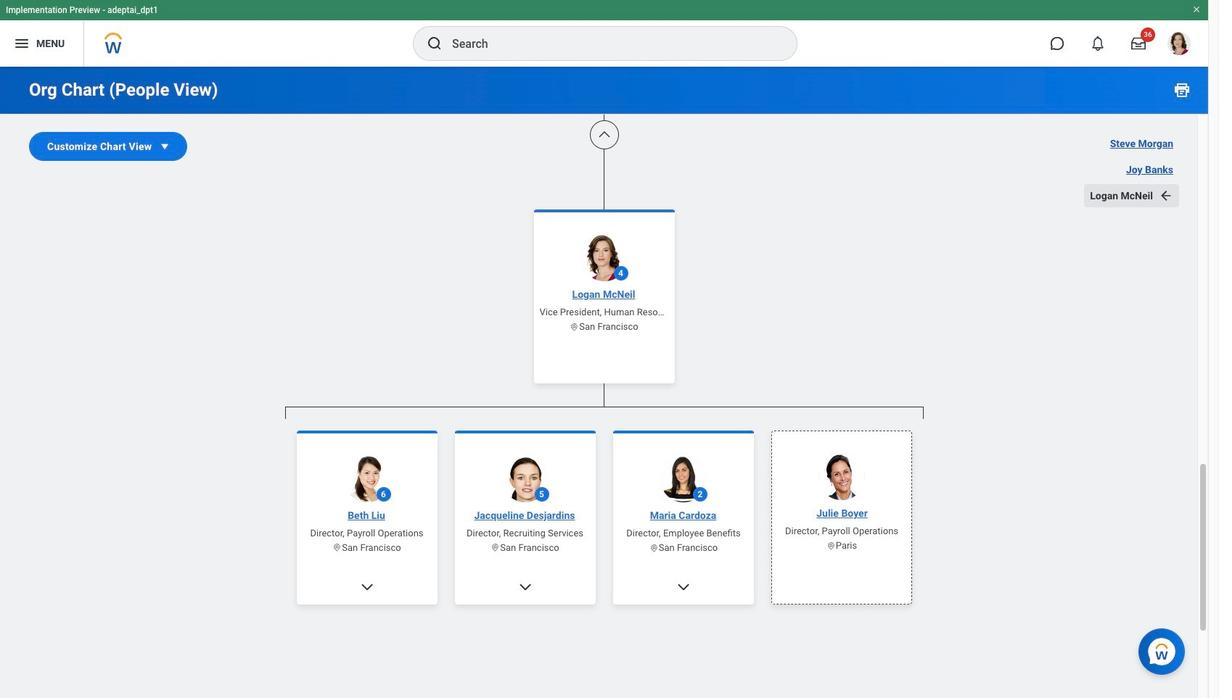 Task type: locate. For each thing, give the bounding box(es) containing it.
0 horizontal spatial location image
[[333, 544, 342, 553]]

main content
[[0, 0, 1208, 699]]

notifications large image
[[1091, 36, 1105, 51]]

profile logan mcneil image
[[1168, 32, 1191, 58]]

location image for first chevron down icon from the right
[[491, 544, 500, 553]]

close environment banner image
[[1192, 5, 1201, 14]]

0 horizontal spatial location image
[[570, 322, 579, 332]]

1 horizontal spatial location image
[[649, 544, 658, 553]]

logan mcneil, logan mcneil, 4 direct reports element
[[285, 419, 924, 699]]

chevron up image
[[597, 128, 611, 142]]

search image
[[426, 35, 443, 52]]

1 vertical spatial location image
[[649, 544, 658, 553]]

1 chevron down image from the left
[[360, 580, 374, 595]]

caret down image
[[158, 139, 172, 154]]

banner
[[0, 0, 1208, 67]]

location image inside logan mcneil, logan mcneil, 4 direct reports element
[[649, 544, 658, 553]]

inbox large image
[[1131, 36, 1146, 51]]

0 vertical spatial location image
[[570, 322, 579, 332]]

0 horizontal spatial chevron down image
[[360, 580, 374, 595]]

1 horizontal spatial chevron down image
[[518, 580, 532, 595]]

location image
[[570, 322, 579, 332], [649, 544, 658, 553]]

1 horizontal spatial location image
[[491, 544, 500, 553]]

chevron down image
[[676, 580, 691, 595]]

justify image
[[13, 35, 30, 52]]

location image
[[826, 541, 836, 551], [333, 544, 342, 553], [491, 544, 500, 553]]

chevron down image
[[360, 580, 374, 595], [518, 580, 532, 595]]

Search Workday  search field
[[452, 28, 767, 60]]



Task type: describe. For each thing, give the bounding box(es) containing it.
location image for second chevron down icon from the right
[[333, 544, 342, 553]]

2 horizontal spatial location image
[[826, 541, 836, 551]]

arrow left image
[[1159, 189, 1174, 203]]

2 chevron down image from the left
[[518, 580, 532, 595]]

print org chart image
[[1174, 81, 1191, 99]]



Task type: vqa. For each thing, say whether or not it's contained in the screenshot.
THE SEARCH Image
yes



